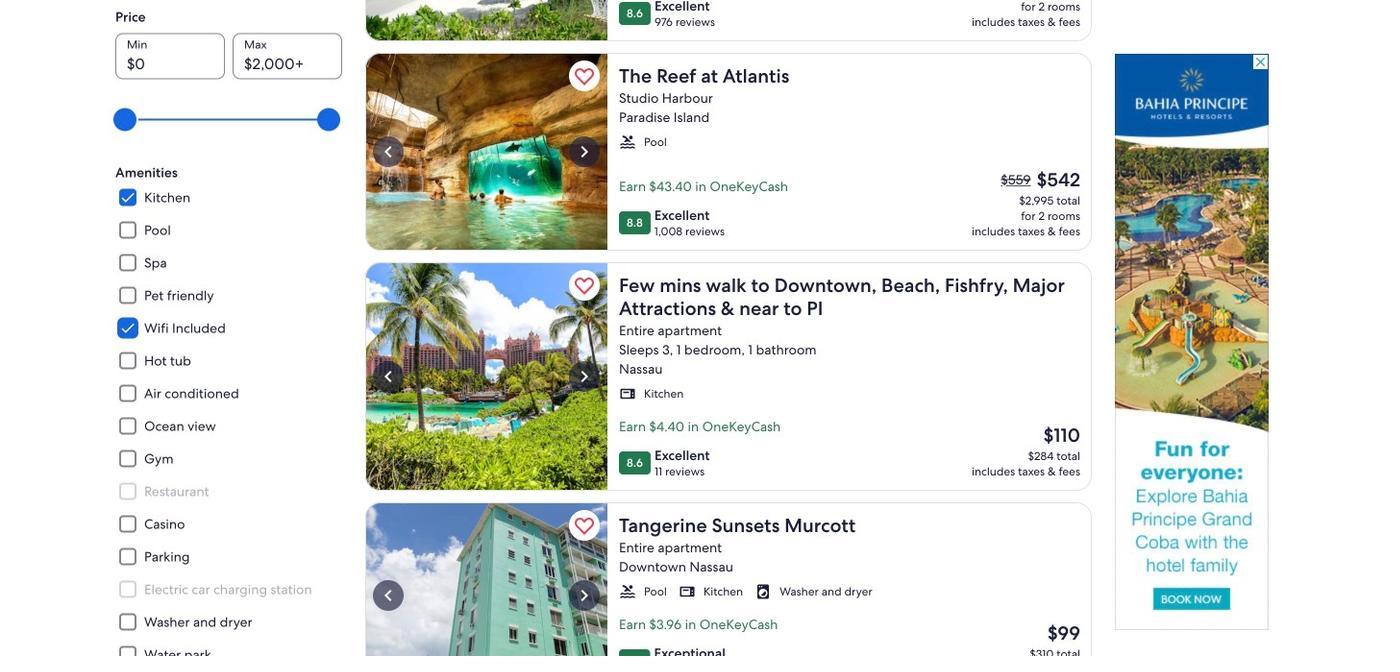 Task type: vqa. For each thing, say whether or not it's contained in the screenshot.
Car for Car rentals in Yonkers
no



Task type: describe. For each thing, give the bounding box(es) containing it.
show previous image for the reef at atlantis image
[[377, 140, 400, 163]]

show next image for the reef at atlantis image
[[573, 140, 596, 163]]

$0, Minimum, Price text field
[[115, 33, 225, 79]]

2 vertical spatial small image
[[755, 584, 772, 601]]

pool image
[[365, 263, 608, 491]]

1 vertical spatial small image
[[619, 386, 637, 403]]

$0, Minimum, Price range field
[[127, 99, 331, 141]]

show previous image for tangerine sunsets murcott image
[[377, 585, 400, 608]]

1 small image from the left
[[619, 584, 637, 601]]



Task type: locate. For each thing, give the bounding box(es) containing it.
water park image
[[365, 53, 608, 251]]

0 horizontal spatial small image
[[619, 584, 637, 601]]

beach image
[[365, 0, 608, 41]]

small image
[[619, 584, 637, 601], [679, 584, 696, 601]]

2 small image from the left
[[679, 584, 696, 601]]

show next image for few mins walk to downtown, beach, fishfry, major attractions & near to pi image
[[573, 365, 596, 389]]

0 vertical spatial small image
[[619, 134, 637, 151]]

1 horizontal spatial small image
[[679, 584, 696, 601]]

exterior image
[[365, 503, 608, 657]]

small image
[[619, 134, 637, 151], [619, 386, 637, 403], [755, 584, 772, 601]]

show next image for tangerine sunsets murcott image
[[573, 585, 596, 608]]

$2,000 and above, Maximum, Price range field
[[127, 99, 331, 141]]

show previous image for few mins walk to downtown, beach, fishfry, major attractions & near to pi image
[[377, 365, 400, 389]]

$2,000 and above, Maximum, Price text field
[[233, 33, 342, 79]]



